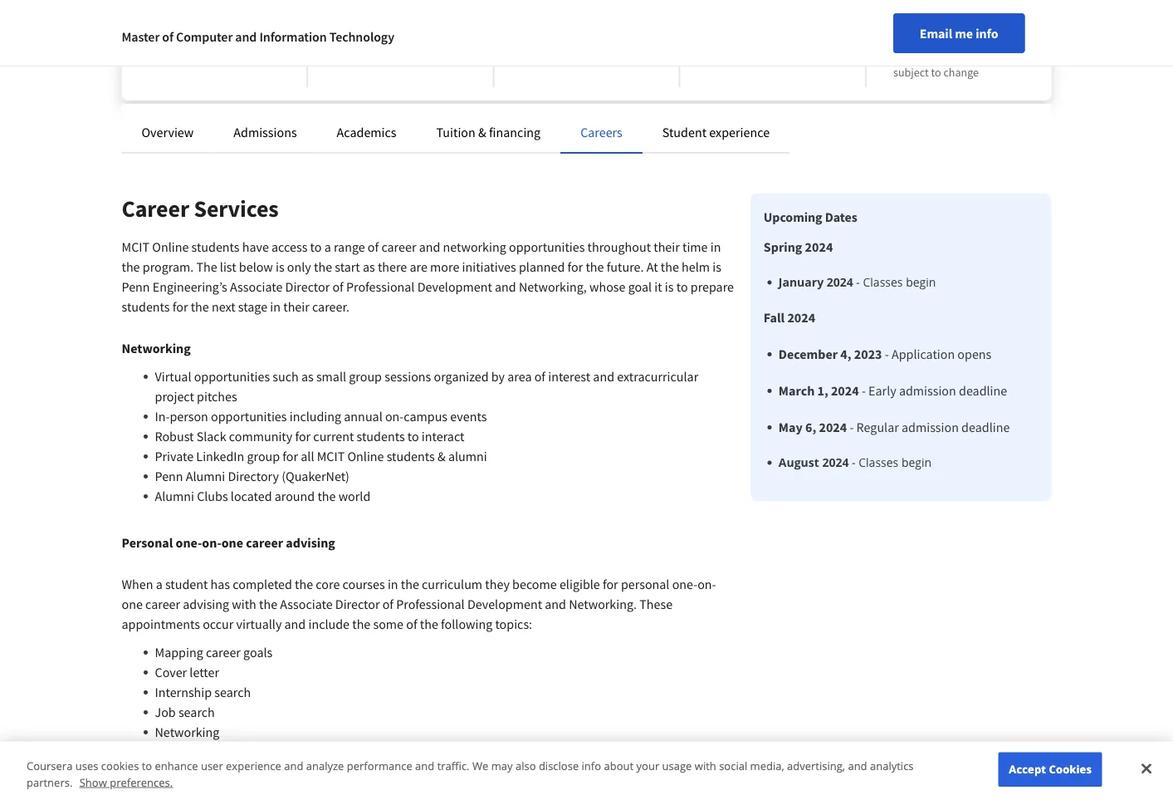 Task type: vqa. For each thing, say whether or not it's contained in the screenshot.
leftmost Statistics
no



Task type: describe. For each thing, give the bounding box(es) containing it.
job
[[155, 704, 176, 720]]

virtual
[[155, 368, 191, 385]]

- for early
[[862, 382, 866, 399]]

the right "at"
[[661, 258, 679, 275]]

appointments
[[122, 616, 200, 632]]

december
[[779, 346, 838, 362]]

and down 'university'
[[235, 28, 257, 45]]

begin for august 2024 - classes begin
[[902, 454, 932, 470]]

pennsylvania
[[148, 25, 213, 40]]

in right the stage at the top
[[270, 298, 281, 315]]

usage
[[663, 758, 692, 773]]

and up more
[[419, 238, 441, 255]]

& inside virtual opportunities such as small group sessions organized by area of interest and extracurricular project pitches in-person opportunities including annual on-campus events robust slack community for current students to interact private linkedin group for all mcit online students & alumni penn alumni directory (quakernet) alumni clubs located around the world
[[438, 448, 446, 464]]

upcoming dates
[[764, 209, 858, 225]]

engage
[[335, 0, 370, 0]]

students up the
[[192, 238, 240, 255]]

subject
[[894, 65, 929, 80]]

the up whose
[[586, 258, 604, 275]]

for up networking,
[[568, 258, 583, 275]]

on- inside "when a student has completed the core courses in the curriculum they become eligible for personal one-on- one career advising with the associate director of professional development and networking. these appointments occur virtually and include the some of the following topics:"
[[698, 576, 717, 592]]

with inside the coursera uses cookies to enhance user experience and analyze performance and traffic. we may also disclose info about your usage with social media, advertising, and analytics partners.
[[695, 758, 717, 773]]

university
[[201, 8, 250, 23]]

including
[[290, 408, 342, 425]]

project
[[155, 388, 194, 405]]

pitches
[[197, 388, 237, 405]]

services
[[194, 194, 279, 223]]

they
[[485, 576, 510, 592]]

careers link
[[581, 124, 623, 140]]

and down initiatives
[[495, 278, 517, 295]]

to up only
[[310, 238, 322, 255]]

student
[[663, 124, 707, 140]]

are inside tuition and fees are posted as a guide and may be subject to change
[[974, 32, 989, 47]]

show preferences.
[[80, 775, 173, 790]]

virtual opportunities such as small group sessions organized by area of interest and extracurricular project pitches in-person opportunities including annual on-campus events robust slack community for current students to interact private linkedin group for all mcit online students & alumni penn alumni directory (quakernet) alumni clubs located around the world
[[155, 368, 699, 504]]

topics:
[[496, 616, 533, 632]]

and inside engage in group discussions with professors and peers
[[388, 18, 406, 33]]

prepare
[[691, 278, 734, 295]]

0 horizontal spatial is
[[276, 258, 285, 275]]

social
[[720, 758, 748, 773]]

the left following
[[420, 616, 439, 632]]

2024 right 6, on the bottom right
[[820, 419, 848, 435]]

0 vertical spatial one
[[222, 534, 243, 551]]

admission for early
[[900, 382, 957, 399]]

2 horizontal spatial is
[[713, 258, 722, 275]]

and left the analytics
[[849, 758, 868, 773]]

engineering's
[[153, 278, 228, 295]]

the down 'engineering's'
[[191, 298, 209, 315]]

fees
[[952, 32, 971, 47]]

august
[[779, 454, 820, 470]]

more
[[430, 258, 460, 275]]

2024 for january
[[827, 274, 854, 290]]

for left 'all'
[[283, 448, 298, 464]]

program.
[[143, 258, 194, 275]]

extracurricular
[[618, 368, 699, 385]]

are inside mcit online students have access to a range of career and networking opportunities throughout their time in the program. the list below is only the start as there are more initiatives planned for the future. at the helm is penn engineering's associate director of professional development and networking, whose goal it is to prepare students for the next stage in their career.
[[410, 258, 428, 275]]

some
[[373, 616, 404, 632]]

show preferences. link
[[80, 775, 173, 790]]

0 horizontal spatial on-
[[202, 534, 222, 551]]

opportunities inside mcit online students have access to a range of career and networking opportunities throughout their time in the program. the list below is only the start as there are more initiatives planned for the future. at the helm is penn engineering's associate director of professional development and networking, whose goal it is to prepare students for the next stage in their career.
[[509, 238, 585, 255]]

classes for january 2024
[[864, 274, 904, 290]]

4,
[[841, 346, 852, 362]]

career inside mapping career goals cover letter internship search job search networking professional communication personal branding
[[206, 644, 241, 661]]

personal inside mapping career goals cover letter internship search job search networking professional communication personal branding
[[155, 764, 203, 780]]

next
[[212, 298, 236, 315]]

partners.
[[27, 775, 73, 790]]

peers
[[409, 18, 436, 33]]

initiatives
[[462, 258, 517, 275]]

1 horizontal spatial &
[[479, 124, 487, 140]]

throughout
[[588, 238, 651, 255]]

for down 'engineering's'
[[173, 298, 188, 315]]

area
[[508, 368, 532, 385]]

online inside mcit online students have access to a range of career and networking opportunities throughout their time in the program. the list below is only the start as there are more initiatives planned for the future. at the helm is penn engineering's associate director of professional development and networking, whose goal it is to prepare students for the next stage in their career.
[[152, 238, 189, 255]]

students down program.
[[122, 298, 170, 315]]

virtually
[[236, 616, 282, 632]]

the left some
[[352, 616, 371, 632]]

core
[[316, 576, 340, 592]]

info inside the coursera uses cookies to enhance user experience and analyze performance and traffic. we may also disclose info about your usage with social media, advertising, and analytics partners.
[[582, 758, 602, 773]]

to inside the coursera uses cookies to enhance user experience and analyze performance and traffic. we may also disclose info about your usage with social media, advertising, and analytics partners.
[[142, 758, 152, 773]]

admissions
[[234, 124, 297, 140]]

tuition and fees are posted as a guide and may be subject to change
[[894, 32, 1025, 80]]

for inside "when a student has completed the core courses in the curriculum they become eligible for personal one-on- one career advising with the associate director of professional development and networking. these appointments occur virtually and include the some of the following topics:"
[[603, 576, 619, 592]]

as inside mcit online students have access to a range of career and networking opportunities throughout their time in the program. the list below is only the start as there are more initiatives planned for the future. at the helm is penn engineering's associate director of professional development and networking, whose goal it is to prepare students for the next stage in their career.
[[363, 258, 375, 275]]

january
[[779, 274, 824, 290]]

in right time
[[711, 238, 722, 255]]

mcit inside virtual opportunities such as small group sessions organized by area of interest and extracurricular project pitches in-person opportunities including annual on-campus events robust slack community for current students to interact private linkedin group for all mcit online students & alumni penn alumni directory (quakernet) alumni clubs located around the world
[[317, 448, 345, 464]]

list item containing august 2024
[[779, 454, 1011, 471]]

and inside virtual opportunities such as small group sessions organized by area of interest and extracurricular project pitches in-person opportunities including annual on-campus events robust slack community for current students to interact private linkedin group for all mcit online students & alumni penn alumni directory (quakernet) alumni clubs located around the world
[[594, 368, 615, 385]]

the inside virtual opportunities such as small group sessions organized by area of interest and extracurricular project pitches in-person opportunities including annual on-campus events robust slack community for current students to interact private linkedin group for all mcit online students & alumni penn alumni directory (quakernet) alumni clubs located around the world
[[318, 488, 336, 504]]

and left 'traffic.' at the left of the page
[[416, 758, 435, 773]]

occur
[[203, 616, 234, 632]]

the
[[196, 258, 217, 275]]

0 vertical spatial networking
[[122, 340, 191, 356]]

professors
[[335, 18, 385, 33]]

- for regular
[[850, 419, 854, 435]]

professional inside mapping career goals cover letter internship search job search networking professional communication personal branding
[[155, 744, 223, 760]]

and up guide
[[931, 32, 949, 47]]

career inside mcit online students have access to a range of career and networking opportunities throughout their time in the program. the list below is only the start as there are more initiatives planned for the future. at the helm is penn engineering's associate director of professional development and networking, whose goal it is to prepare students for the next stage in their career.
[[382, 238, 417, 255]]

for up 'all'
[[295, 428, 311, 445]]

a for range
[[325, 238, 331, 255]]

march
[[779, 382, 815, 399]]

1 horizontal spatial their
[[654, 238, 680, 255]]

career.
[[312, 298, 350, 315]]

1 vertical spatial alumni
[[155, 488, 194, 504]]

dates
[[826, 209, 858, 225]]

one inside "when a student has completed the core courses in the curriculum they become eligible for personal one-on- one career advising with the associate director of professional development and networking. these appointments occur virtually and include the some of the following topics:"
[[122, 596, 143, 612]]

career up the completed
[[246, 534, 283, 551]]

1 vertical spatial opportunities
[[194, 368, 270, 385]]

community
[[229, 428, 293, 445]]

professional inside "when a student has completed the core courses in the curriculum they become eligible for personal one-on- one career advising with the associate director of professional development and networking. these appointments occur virtually and include the some of the following topics:"
[[396, 596, 465, 612]]

the right only
[[314, 258, 332, 275]]

december 4, 2023 - application opens
[[779, 346, 992, 362]]

guide
[[915, 48, 943, 63]]

small
[[316, 368, 347, 385]]

personal
[[621, 576, 670, 592]]

and left include
[[285, 616, 306, 632]]

of right some
[[406, 616, 418, 632]]

fall
[[764, 309, 785, 326]]

0 vertical spatial search
[[215, 684, 251, 700]]

of inside virtual opportunities such as small group sessions organized by area of interest and extracurricular project pitches in-person opportunities including annual on-campus events robust slack community for current students to interact private linkedin group for all mcit online students & alumni penn alumni directory (quakernet) alumni clubs located around the world
[[535, 368, 546, 385]]

a inside "when a student has completed the core courses in the curriculum they become eligible for personal one-on- one career advising with the associate director of professional development and networking. these appointments occur virtually and include the some of the following topics:"
[[156, 576, 163, 592]]

robust
[[155, 428, 194, 445]]

posted
[[992, 32, 1025, 47]]

development inside mcit online students have access to a range of career and networking opportunities throughout their time in the program. the list below is only the start as there are more initiatives planned for the future. at the helm is penn engineering's associate director of professional development and networking, whose goal it is to prepare students for the next stage in their career.
[[418, 278, 493, 295]]

may 6, 2024 - regular admission deadline
[[779, 419, 1011, 435]]

when a student has completed the core courses in the curriculum they become eligible for personal one-on- one career advising with the associate director of professional development and networking. these appointments occur virtually and include the some of the following topics:
[[122, 576, 717, 632]]

show
[[80, 775, 107, 790]]

penn inside mcit online students have access to a range of career and networking opportunities throughout their time in the program. the list below is only the start as there are more initiatives planned for the future. at the helm is penn engineering's associate director of professional development and networking, whose goal it is to prepare students for the next stage in their career.
[[122, 278, 150, 295]]

of right range
[[368, 238, 379, 255]]

information
[[260, 28, 327, 45]]

tuition for tuition & financing
[[437, 124, 476, 140]]

1 vertical spatial group
[[349, 368, 382, 385]]

of up some
[[383, 596, 394, 612]]

be
[[989, 48, 1001, 63]]

- down may 6, 2024 - regular admission deadline
[[853, 454, 856, 470]]

director inside "when a student has completed the core courses in the curriculum they become eligible for personal one-on- one career advising with the associate director of professional development and networking. these appointments occur virtually and include the some of the following topics:"
[[336, 596, 380, 612]]

email
[[920, 25, 953, 42]]

associate inside "when a student has completed the core courses in the curriculum they become eligible for personal one-on- one career advising with the associate director of professional development and networking. these appointments occur virtually and include the some of the following topics:"
[[280, 596, 333, 612]]

spring 2024
[[764, 238, 834, 255]]

financing
[[489, 124, 541, 140]]

networking.
[[569, 596, 637, 612]]

students down interact
[[387, 448, 435, 464]]

spring
[[764, 238, 803, 255]]

these
[[640, 596, 673, 612]]

mapping career goals cover letter internship search job search networking professional communication personal branding
[[155, 644, 314, 780]]

0 vertical spatial experience
[[710, 124, 770, 140]]

master
[[122, 28, 160, 45]]

1 horizontal spatial is
[[665, 278, 674, 295]]

discussions
[[335, 2, 391, 17]]

only
[[287, 258, 311, 275]]

organized
[[434, 368, 489, 385]]

info inside button
[[976, 25, 999, 42]]

sessions
[[385, 368, 431, 385]]

2 vertical spatial group
[[247, 448, 280, 464]]

cookies
[[101, 758, 139, 773]]

professional inside mcit online students have access to a range of career and networking opportunities throughout their time in the program. the list below is only the start as there are more initiatives planned for the future. at the helm is penn engineering's associate director of professional development and networking, whose goal it is to prepare students for the next stage in their career.
[[346, 278, 415, 295]]

the left 'core'
[[295, 576, 313, 592]]

of up the career. at left top
[[333, 278, 344, 295]]

at
[[647, 258, 659, 275]]

1 vertical spatial their
[[284, 298, 310, 315]]

offered
[[148, 8, 185, 23]]

tuition & financing
[[437, 124, 541, 140]]

mcit online students have access to a range of career and networking opportunities throughout their time in the program. the list below is only the start as there are more initiatives planned for the future. at the helm is penn engineering's associate director of professional development and networking, whose goal it is to prepare students for the next stage in their career.
[[122, 238, 734, 315]]

- right january
[[857, 274, 861, 290]]

career
[[122, 194, 189, 223]]

overview link
[[142, 124, 194, 140]]

one- inside "when a student has completed the core courses in the curriculum they become eligible for personal one-on- one career advising with the associate director of professional development and networking. these appointments occur virtually and include the some of the following topics:"
[[673, 576, 698, 592]]

networking inside mapping career goals cover letter internship search job search networking professional communication personal branding
[[155, 724, 220, 740]]

traffic.
[[438, 758, 470, 773]]



Task type: locate. For each thing, give the bounding box(es) containing it.
advertising,
[[788, 758, 846, 773]]

1 horizontal spatial penn
[[155, 468, 183, 484]]

disclose
[[539, 758, 579, 773]]

director inside mcit online students have access to a range of career and networking opportunities throughout their time in the program. the list below is only the start as there are more initiatives planned for the future. at the helm is penn engineering's associate director of professional development and networking, whose goal it is to prepare students for the next stage in their career.
[[285, 278, 330, 295]]

current
[[314, 428, 354, 445]]

2 horizontal spatial on-
[[698, 576, 717, 592]]

2024 for spring
[[806, 238, 834, 255]]

0 vertical spatial their
[[654, 238, 680, 255]]

1 vertical spatial are
[[410, 258, 428, 275]]

cookies
[[1050, 762, 1093, 777]]

1 vertical spatial penn
[[155, 468, 183, 484]]

2024 right january
[[827, 274, 854, 290]]

2 horizontal spatial with
[[695, 758, 717, 773]]

as inside virtual opportunities such as small group sessions organized by area of interest and extracurricular project pitches in-person opportunities including annual on-campus events robust slack community for current students to interact private linkedin group for all mcit online students & alumni penn alumni directory (quakernet) alumni clubs located around the world
[[302, 368, 314, 385]]

in-
[[155, 408, 170, 425]]

to up preferences.
[[142, 758, 152, 773]]

development
[[418, 278, 493, 295], [468, 596, 543, 612]]

2 vertical spatial professional
[[155, 744, 223, 760]]

personal left branding
[[155, 764, 203, 780]]

1 vertical spatial one-
[[673, 576, 698, 592]]

1 vertical spatial associate
[[280, 596, 333, 612]]

- left regular
[[850, 419, 854, 435]]

penn down program.
[[122, 278, 150, 295]]

start
[[335, 258, 360, 275]]

of right area
[[535, 368, 546, 385]]

about
[[604, 758, 634, 773]]

list containing december 4, 2023
[[771, 344, 1011, 471]]

tuition up guide
[[894, 32, 928, 47]]

academics
[[337, 124, 397, 140]]

in inside engage in group discussions with professors and peers
[[373, 0, 382, 0]]

1 vertical spatial by
[[492, 368, 505, 385]]

for up 'networking.'
[[603, 576, 619, 592]]

penn inside virtual opportunities such as small group sessions organized by area of interest and extracurricular project pitches in-person opportunities including annual on-campus events robust slack community for current students to interact private linkedin group for all mcit online students & alumni penn alumni directory (quakernet) alumni clubs located around the world
[[155, 468, 183, 484]]

students
[[192, 238, 240, 255], [122, 298, 170, 315], [357, 428, 405, 445], [387, 448, 435, 464]]

1 horizontal spatial with
[[393, 2, 415, 17]]

0 vertical spatial mcit
[[122, 238, 150, 255]]

opportunities up planned at the top left of the page
[[509, 238, 585, 255]]

by left area
[[492, 368, 505, 385]]

associate inside mcit online students have access to a range of career and networking opportunities throughout their time in the program. the list below is only the start as there are more initiatives planned for the future. at the helm is penn engineering's associate director of professional development and networking, whose goal it is to prepare students for the next stage in their career.
[[230, 278, 283, 295]]

by inside the offered by university of pennsylvania
[[187, 8, 199, 23]]

may inside the coursera uses cookies to enhance user experience and analyze performance and traffic. we may also disclose info about your usage with social media, advertising, and analytics partners.
[[492, 758, 513, 773]]

0 horizontal spatial one
[[122, 596, 143, 612]]

1 vertical spatial as
[[363, 258, 375, 275]]

in up discussions
[[373, 0, 382, 0]]

advising up 'occur'
[[183, 596, 229, 612]]

0 vertical spatial one-
[[176, 534, 202, 551]]

begin down may 6, 2024 - regular admission deadline
[[902, 454, 932, 470]]

development inside "when a student has completed the core courses in the curriculum they become eligible for personal one-on- one career advising with the associate director of professional development and networking. these appointments occur virtually and include the some of the following topics:"
[[468, 596, 543, 612]]

admission for regular
[[902, 419, 960, 435]]

- right 2023
[[885, 346, 890, 362]]

cover
[[155, 664, 187, 680]]

to inside tuition and fees are posted as a guide and may be subject to change
[[932, 65, 942, 80]]

networking down job at the left bottom of page
[[155, 724, 220, 740]]

1 horizontal spatial tuition
[[894, 32, 928, 47]]

1 list item from the top
[[779, 273, 1011, 291]]

slack
[[197, 428, 226, 445]]

on- right personal
[[698, 576, 717, 592]]

deadline for - early admission deadline
[[960, 382, 1008, 399]]

2024 down upcoming dates
[[806, 238, 834, 255]]

advising
[[286, 534, 336, 551], [183, 596, 229, 612]]

linkedin
[[196, 448, 244, 464]]

admission down application
[[900, 382, 957, 399]]

and left peers
[[388, 18, 406, 33]]

with inside engage in group discussions with professors and peers
[[393, 2, 415, 17]]

0 vertical spatial personal
[[122, 534, 173, 551]]

director down courses at the left bottom of the page
[[336, 596, 380, 612]]

one- up student
[[176, 534, 202, 551]]

and left analyze
[[284, 758, 304, 773]]

one
[[222, 534, 243, 551], [122, 596, 143, 612]]

with inside "when a student has completed the core courses in the curriculum they become eligible for personal one-on- one career advising with the associate director of professional development and networking. these appointments occur virtually and include the some of the following topics:"
[[232, 596, 257, 612]]

1 vertical spatial a
[[325, 238, 331, 255]]

change
[[944, 65, 980, 80]]

may inside tuition and fees are posted as a guide and may be subject to change
[[966, 48, 987, 63]]

by up pennsylvania on the top left of page
[[187, 8, 199, 23]]

0 horizontal spatial as
[[302, 368, 314, 385]]

a left range
[[325, 238, 331, 255]]

tuition
[[894, 32, 928, 47], [437, 124, 476, 140]]

info
[[976, 25, 999, 42], [582, 758, 602, 773]]

begin for january 2024 - classes begin
[[907, 274, 937, 290]]

accept
[[1010, 762, 1047, 777]]

alumni up clubs
[[186, 468, 225, 484]]

6,
[[806, 419, 817, 435]]

2 horizontal spatial a
[[907, 48, 913, 63]]

world
[[339, 488, 371, 504]]

the down the completed
[[259, 596, 278, 612]]

0 vertical spatial are
[[974, 32, 989, 47]]

professional down curriculum
[[396, 596, 465, 612]]

0 vertical spatial info
[[976, 25, 999, 42]]

may left be
[[966, 48, 987, 63]]

professional down job at the left bottom of page
[[155, 744, 223, 760]]

list
[[771, 344, 1011, 471]]

analytics
[[871, 758, 914, 773]]

0 horizontal spatial experience
[[226, 758, 282, 773]]

on- up has
[[202, 534, 222, 551]]

the left curriculum
[[401, 576, 419, 592]]

1 vertical spatial admission
[[902, 419, 960, 435]]

deadline for - regular admission deadline
[[962, 419, 1011, 435]]

performance
[[347, 758, 413, 773]]

associate down below
[[230, 278, 283, 295]]

0 vertical spatial by
[[187, 8, 199, 23]]

alumni
[[186, 468, 225, 484], [155, 488, 194, 504]]

1 vertical spatial professional
[[396, 596, 465, 612]]

group right the small
[[349, 368, 382, 385]]

tuition & financing link
[[437, 124, 541, 140]]

is right it
[[665, 278, 674, 295]]

0 vertical spatial director
[[285, 278, 330, 295]]

group down community
[[247, 448, 280, 464]]

0 vertical spatial opportunities
[[509, 238, 585, 255]]

me
[[956, 25, 974, 42]]

0 vertical spatial admission
[[900, 382, 957, 399]]

advising up 'core'
[[286, 534, 336, 551]]

0 vertical spatial list item
[[779, 273, 1011, 291]]

accept cookies button
[[999, 752, 1103, 787]]

career up appointments
[[145, 596, 180, 612]]

0 horizontal spatial advising
[[183, 596, 229, 612]]

- left early
[[862, 382, 866, 399]]

development down the they
[[468, 596, 543, 612]]

0 vertical spatial associate
[[230, 278, 283, 295]]

penn down the private at the left bottom of page
[[155, 468, 183, 484]]

1 vertical spatial &
[[438, 448, 446, 464]]

career up letter
[[206, 644, 241, 661]]

around
[[275, 488, 315, 504]]

list item containing january 2024
[[779, 273, 1011, 291]]

0 vertical spatial begin
[[907, 274, 937, 290]]

1 horizontal spatial on-
[[385, 408, 404, 425]]

1 vertical spatial info
[[582, 758, 602, 773]]

and down become
[[545, 596, 567, 612]]

opportunities up pitches
[[194, 368, 270, 385]]

2 horizontal spatial as
[[894, 48, 905, 63]]

classes for august 2024
[[859, 454, 899, 470]]

1 horizontal spatial advising
[[286, 534, 336, 551]]

networking
[[443, 238, 507, 255]]

your
[[637, 758, 660, 773]]

upcoming
[[764, 209, 823, 225]]

a up subject
[[907, 48, 913, 63]]

student experience link
[[663, 124, 770, 140]]

technology
[[330, 28, 395, 45]]

analyze
[[306, 758, 344, 773]]

completed
[[233, 576, 292, 592]]

early
[[869, 382, 897, 399]]

1 horizontal spatial one
[[222, 534, 243, 551]]

as right "such"
[[302, 368, 314, 385]]

a inside tuition and fees are posted as a guide and may be subject to change
[[907, 48, 913, 63]]

of
[[252, 8, 262, 23], [162, 28, 174, 45], [368, 238, 379, 255], [333, 278, 344, 295], [535, 368, 546, 385], [383, 596, 394, 612], [406, 616, 418, 632]]

in inside "when a student has completed the core courses in the curriculum they become eligible for personal one-on- one career advising with the associate director of professional development and networking. these appointments occur virtually and include the some of the following topics:"
[[388, 576, 398, 592]]

group
[[384, 0, 413, 0], [349, 368, 382, 385], [247, 448, 280, 464]]

0 horizontal spatial with
[[232, 596, 257, 612]]

classes up december 4, 2023 - application opens
[[864, 274, 904, 290]]

1 horizontal spatial are
[[974, 32, 989, 47]]

on- inside virtual opportunities such as small group sessions organized by area of interest and extracurricular project pitches in-person opportunities including annual on-campus events robust slack community for current students to interact private linkedin group for all mcit online students & alumni penn alumni directory (quakernet) alumni clubs located around the world
[[385, 408, 404, 425]]

0 horizontal spatial director
[[285, 278, 330, 295]]

by inside virtual opportunities such as small group sessions organized by area of interest and extracurricular project pitches in-person opportunities including annual on-campus events robust slack community for current students to interact private linkedin group for all mcit online students & alumni penn alumni directory (quakernet) alumni clubs located around the world
[[492, 368, 505, 385]]

to right it
[[677, 278, 688, 295]]

advising inside "when a student has completed the core courses in the curriculum they become eligible for personal one-on- one career advising with the associate director of professional development and networking. these appointments occur virtually and include the some of the following topics:"
[[183, 596, 229, 612]]

helm
[[682, 258, 710, 275]]

students down annual
[[357, 428, 405, 445]]

with up virtually
[[232, 596, 257, 612]]

& down interact
[[438, 448, 446, 464]]

classes inside list
[[859, 454, 899, 470]]

professional down there
[[346, 278, 415, 295]]

0 vertical spatial penn
[[122, 278, 150, 295]]

- for application
[[885, 346, 890, 362]]

accept cookies
[[1010, 762, 1093, 777]]

2024 right 1,
[[832, 382, 860, 399]]

begin
[[907, 274, 937, 290], [902, 454, 932, 470]]

2 horizontal spatial group
[[384, 0, 413, 0]]

search down internship
[[179, 704, 215, 720]]

and down fees
[[945, 48, 964, 63]]

located
[[231, 488, 272, 504]]

2 vertical spatial with
[[695, 758, 717, 773]]

and
[[388, 18, 406, 33], [235, 28, 257, 45], [931, 32, 949, 47], [945, 48, 964, 63], [419, 238, 441, 255], [495, 278, 517, 295], [594, 368, 615, 385], [545, 596, 567, 612], [285, 616, 306, 632], [284, 758, 304, 773], [416, 758, 435, 773], [849, 758, 868, 773]]

personal up when
[[122, 534, 173, 551]]

0 horizontal spatial online
[[152, 238, 189, 255]]

0 horizontal spatial group
[[247, 448, 280, 464]]

and right interest
[[594, 368, 615, 385]]

1 horizontal spatial one-
[[673, 576, 698, 592]]

0 vertical spatial online
[[152, 238, 189, 255]]

online inside virtual opportunities such as small group sessions organized by area of interest and extracurricular project pitches in-person opportunities including annual on-campus events robust slack community for current students to interact private linkedin group for all mcit online students & alumni penn alumni directory (quakernet) alumni clubs located around the world
[[348, 448, 384, 464]]

may right we
[[492, 758, 513, 773]]

curriculum
[[422, 576, 483, 592]]

overview
[[142, 124, 194, 140]]

1 horizontal spatial director
[[336, 596, 380, 612]]

in right courses at the left bottom of the page
[[388, 576, 398, 592]]

networking up virtual on the top left of the page
[[122, 340, 191, 356]]

tuition left financing
[[437, 124, 476, 140]]

0 vertical spatial may
[[966, 48, 987, 63]]

1 vertical spatial networking
[[155, 724, 220, 740]]

their up "at"
[[654, 238, 680, 255]]

with up peers
[[393, 2, 415, 17]]

networking,
[[519, 278, 587, 295]]

1 vertical spatial experience
[[226, 758, 282, 773]]

list item
[[779, 273, 1011, 291], [779, 454, 1011, 471]]

1 horizontal spatial a
[[325, 238, 331, 255]]

0 horizontal spatial their
[[284, 298, 310, 315]]

student experience
[[663, 124, 770, 140]]

0 horizontal spatial a
[[156, 576, 163, 592]]

0 horizontal spatial penn
[[122, 278, 150, 295]]

interest
[[549, 368, 591, 385]]

classes
[[864, 274, 904, 290], [859, 454, 899, 470]]

as up subject
[[894, 48, 905, 63]]

&
[[479, 124, 487, 140], [438, 448, 446, 464]]

list item down may 6, 2024 - regular admission deadline
[[779, 454, 1011, 471]]

courses
[[343, 576, 385, 592]]

0 vertical spatial with
[[393, 2, 415, 17]]

0 vertical spatial deadline
[[960, 382, 1008, 399]]

director
[[285, 278, 330, 295], [336, 596, 380, 612]]

1 vertical spatial personal
[[155, 764, 203, 780]]

1 horizontal spatial info
[[976, 25, 999, 42]]

of inside the offered by university of pennsylvania
[[252, 8, 262, 23]]

1 horizontal spatial online
[[348, 448, 384, 464]]

communication
[[226, 744, 314, 760]]

the left program.
[[122, 258, 140, 275]]

admissions link
[[234, 124, 297, 140]]

admission down march 1, 2024 - early admission deadline
[[902, 419, 960, 435]]

0 vertical spatial classes
[[864, 274, 904, 290]]

experience right student
[[710, 124, 770, 140]]

one- up these
[[673, 576, 698, 592]]

mcit up program.
[[122, 238, 150, 255]]

engage in group discussions with professors and peers
[[335, 0, 436, 33]]

are left more
[[410, 258, 428, 275]]

2024 for august
[[823, 454, 849, 470]]

2 vertical spatial on-
[[698, 576, 717, 592]]

search down letter
[[215, 684, 251, 700]]

experience inside the coursera uses cookies to enhance user experience and analyze performance and traffic. we may also disclose info about your usage with social media, advertising, and analytics partners.
[[226, 758, 282, 773]]

1 horizontal spatial mcit
[[317, 448, 345, 464]]

0 horizontal spatial info
[[582, 758, 602, 773]]

as right start
[[363, 258, 375, 275]]

info right me
[[976, 25, 999, 42]]

january 2024 - classes begin
[[779, 274, 937, 290]]

privacy alert dialog
[[0, 741, 1174, 800]]

annual
[[344, 408, 383, 425]]

1 vertical spatial advising
[[183, 596, 229, 612]]

0 vertical spatial on-
[[385, 408, 404, 425]]

careers
[[581, 124, 623, 140]]

0 horizontal spatial may
[[492, 758, 513, 773]]

career inside "when a student has completed the core courses in the curriculum they become eligible for personal one-on- one career advising with the associate director of professional development and networking. these appointments occur virtually and include the some of the following topics:"
[[145, 596, 180, 612]]

0 horizontal spatial mcit
[[122, 238, 150, 255]]

0 vertical spatial as
[[894, 48, 905, 63]]

in
[[373, 0, 382, 0], [711, 238, 722, 255], [270, 298, 281, 315], [388, 576, 398, 592]]

1 vertical spatial deadline
[[962, 419, 1011, 435]]

also
[[516, 758, 536, 773]]

2 vertical spatial opportunities
[[211, 408, 287, 425]]

0 horizontal spatial one-
[[176, 534, 202, 551]]

0 vertical spatial group
[[384, 0, 413, 0]]

of down offered
[[162, 28, 174, 45]]

0 vertical spatial &
[[479, 124, 487, 140]]

experience
[[710, 124, 770, 140], [226, 758, 282, 773]]

1 vertical spatial online
[[348, 448, 384, 464]]

experience right user
[[226, 758, 282, 773]]

internship
[[155, 684, 212, 700]]

interact
[[422, 428, 465, 445]]

to inside virtual opportunities such as small group sessions organized by area of interest and extracurricular project pitches in-person opportunities including annual on-campus events robust slack community for current students to interact private linkedin group for all mcit online students & alumni penn alumni directory (quakernet) alumni clubs located around the world
[[408, 428, 419, 445]]

eligible
[[560, 576, 600, 592]]

1 vertical spatial development
[[468, 596, 543, 612]]

1 vertical spatial tuition
[[437, 124, 476, 140]]

email me info button
[[894, 13, 1026, 53]]

of up master of computer and information technology
[[252, 8, 262, 23]]

list item up december 4, 2023 - application opens
[[779, 273, 1011, 291]]

0 vertical spatial alumni
[[186, 468, 225, 484]]

branding
[[206, 764, 256, 780]]

1 vertical spatial classes
[[859, 454, 899, 470]]

2 list item from the top
[[779, 454, 1011, 471]]

classes down regular
[[859, 454, 899, 470]]

future.
[[607, 258, 644, 275]]

2024 right august
[[823, 454, 849, 470]]

person
[[170, 408, 208, 425]]

development down more
[[418, 278, 493, 295]]

such
[[273, 368, 299, 385]]

0 horizontal spatial tuition
[[437, 124, 476, 140]]

2024
[[806, 238, 834, 255], [827, 274, 854, 290], [788, 309, 816, 326], [832, 382, 860, 399], [820, 419, 848, 435], [823, 454, 849, 470]]

with left social
[[695, 758, 717, 773]]

2 vertical spatial as
[[302, 368, 314, 385]]

1 vertical spatial mcit
[[317, 448, 345, 464]]

1 vertical spatial one
[[122, 596, 143, 612]]

master of computer and information technology
[[122, 28, 395, 45]]

their
[[654, 238, 680, 255], [284, 298, 310, 315]]

tuition for tuition and fees are posted as a guide and may be subject to change
[[894, 32, 928, 47]]

1 vertical spatial list item
[[779, 454, 1011, 471]]

access
[[272, 238, 308, 255]]

2024 for fall
[[788, 309, 816, 326]]

1 horizontal spatial group
[[349, 368, 382, 385]]

computer
[[176, 28, 233, 45]]

as inside tuition and fees are posted as a guide and may be subject to change
[[894, 48, 905, 63]]

tuition inside tuition and fees are posted as a guide and may be subject to change
[[894, 32, 928, 47]]

a for guide
[[907, 48, 913, 63]]

1 vertical spatial search
[[179, 704, 215, 720]]

include
[[309, 616, 350, 632]]

mapping
[[155, 644, 203, 661]]

opportunities
[[509, 238, 585, 255], [194, 368, 270, 385], [211, 408, 287, 425]]

the down the (quakernet) at the left
[[318, 488, 336, 504]]

1 vertical spatial with
[[232, 596, 257, 612]]

mcit inside mcit online students have access to a range of career and networking opportunities throughout their time in the program. the list below is only the start as there are more initiatives planned for the future. at the helm is penn engineering's associate director of professional development and networking, whose goal it is to prepare students for the next stage in their career.
[[122, 238, 150, 255]]

a inside mcit online students have access to a range of career and networking opportunities throughout their time in the program. the list below is only the start as there are more initiatives planned for the future. at the helm is penn engineering's associate director of professional development and networking, whose goal it is to prepare students for the next stage in their career.
[[325, 238, 331, 255]]

alumni
[[449, 448, 487, 464]]

below
[[239, 258, 273, 275]]

group inside engage in group discussions with professors and peers
[[384, 0, 413, 0]]

1 horizontal spatial may
[[966, 48, 987, 63]]

become
[[513, 576, 557, 592]]



